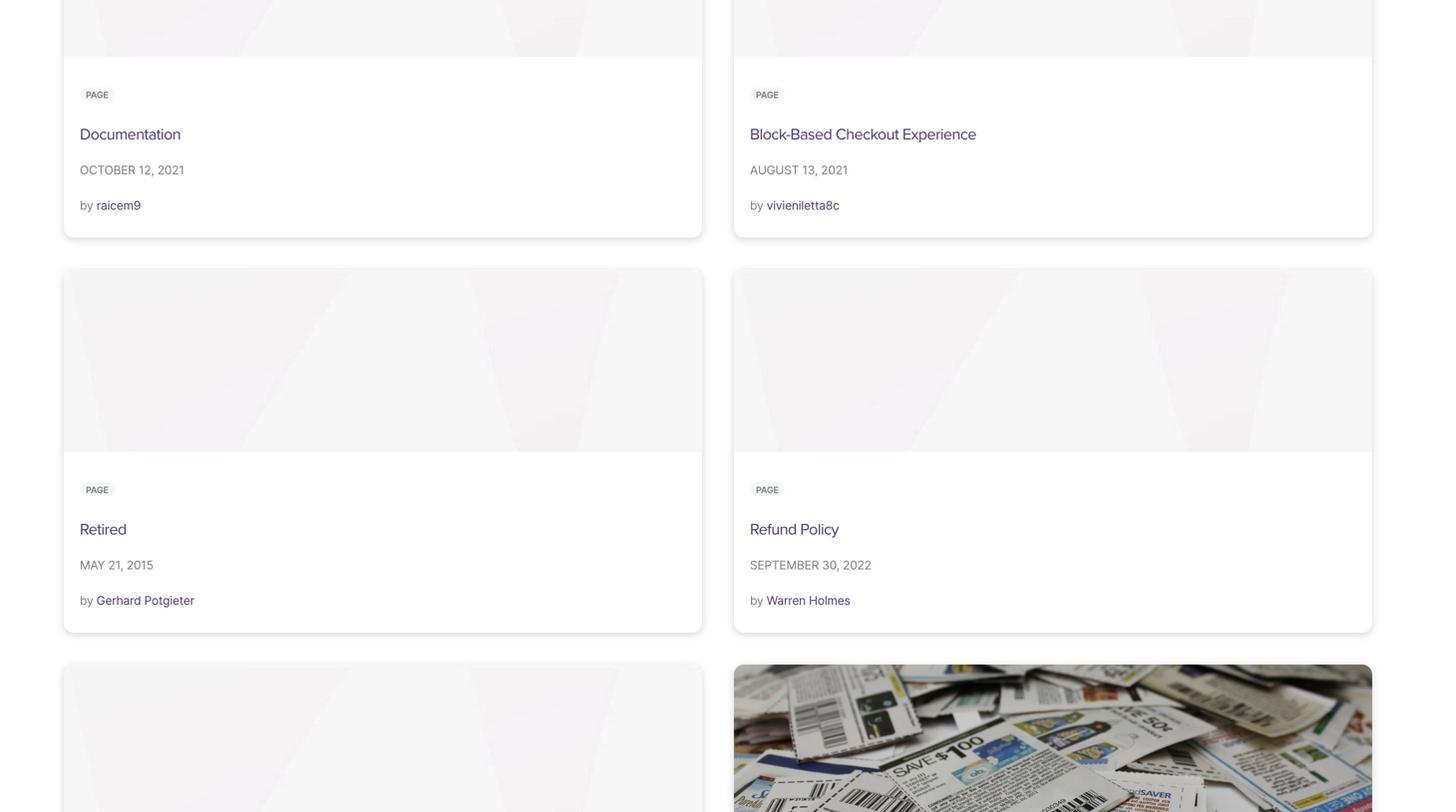 Task type: locate. For each thing, give the bounding box(es) containing it.
by gerhard potgieter
[[80, 594, 194, 608]]

october 12, 2021
[[80, 163, 184, 178]]

refund
[[750, 521, 797, 540]]

experience
[[902, 125, 976, 144]]

2022
[[843, 559, 871, 573]]

30,
[[822, 559, 840, 573]]

by left warren
[[750, 594, 763, 608]]

1 horizontal spatial 2021
[[821, 163, 848, 178]]

raicem9
[[96, 198, 141, 213]]

0 horizontal spatial 2021
[[157, 163, 184, 178]]

policy
[[800, 521, 839, 540]]

2021
[[157, 163, 184, 178], [821, 163, 848, 178]]

based
[[790, 125, 832, 144]]

documentation
[[80, 125, 181, 144]]

september
[[750, 559, 819, 573]]

by for documentation
[[80, 198, 93, 213]]

2021 right 13,
[[821, 163, 848, 178]]

by
[[80, 198, 93, 213], [750, 198, 763, 213], [80, 594, 93, 608], [750, 594, 763, 608]]

refund policy
[[750, 521, 839, 540]]

by for refund policy
[[750, 594, 763, 608]]

by down august
[[750, 198, 763, 213]]

2021 for documentation
[[157, 163, 184, 178]]

refund policy link
[[750, 521, 839, 540]]

may 21, 2015
[[80, 559, 153, 573]]

warren
[[767, 594, 806, 608]]

block-
[[750, 125, 790, 144]]

2 2021 from the left
[[821, 163, 848, 178]]

by left 'gerhard'
[[80, 594, 93, 608]]

retired
[[80, 521, 126, 540]]

by for retired
[[80, 594, 93, 608]]

by left raicem9
[[80, 198, 93, 213]]

block-based checkout experience link
[[750, 125, 976, 144]]

2021 right 12,
[[157, 163, 184, 178]]

1 2021 from the left
[[157, 163, 184, 178]]

21,
[[108, 559, 123, 573]]

september 30, 2022
[[750, 559, 871, 573]]



Task type: describe. For each thing, give the bounding box(es) containing it.
documentation link
[[80, 125, 181, 144]]

may
[[80, 559, 105, 573]]

by raicem9
[[80, 198, 141, 213]]

by vivieniletta8c
[[750, 198, 839, 213]]

potgieter
[[144, 594, 194, 608]]

october
[[80, 163, 135, 178]]

13,
[[802, 163, 818, 178]]

august
[[750, 163, 799, 178]]

retired link
[[80, 521, 126, 540]]

2015
[[127, 559, 153, 573]]

vivieniletta8c
[[767, 198, 839, 213]]

by for block-based checkout experience
[[750, 198, 763, 213]]

holmes
[[809, 594, 850, 608]]

2021 for block-based checkout experience
[[821, 163, 848, 178]]

block-based checkout experience
[[750, 125, 976, 144]]

august 13, 2021
[[750, 163, 848, 178]]

12,
[[139, 163, 154, 178]]

by warren holmes
[[750, 594, 850, 608]]

gerhard
[[96, 594, 141, 608]]

checkout
[[836, 125, 899, 144]]



Task type: vqa. For each thing, say whether or not it's contained in the screenshot.
"Refund Policy"
yes



